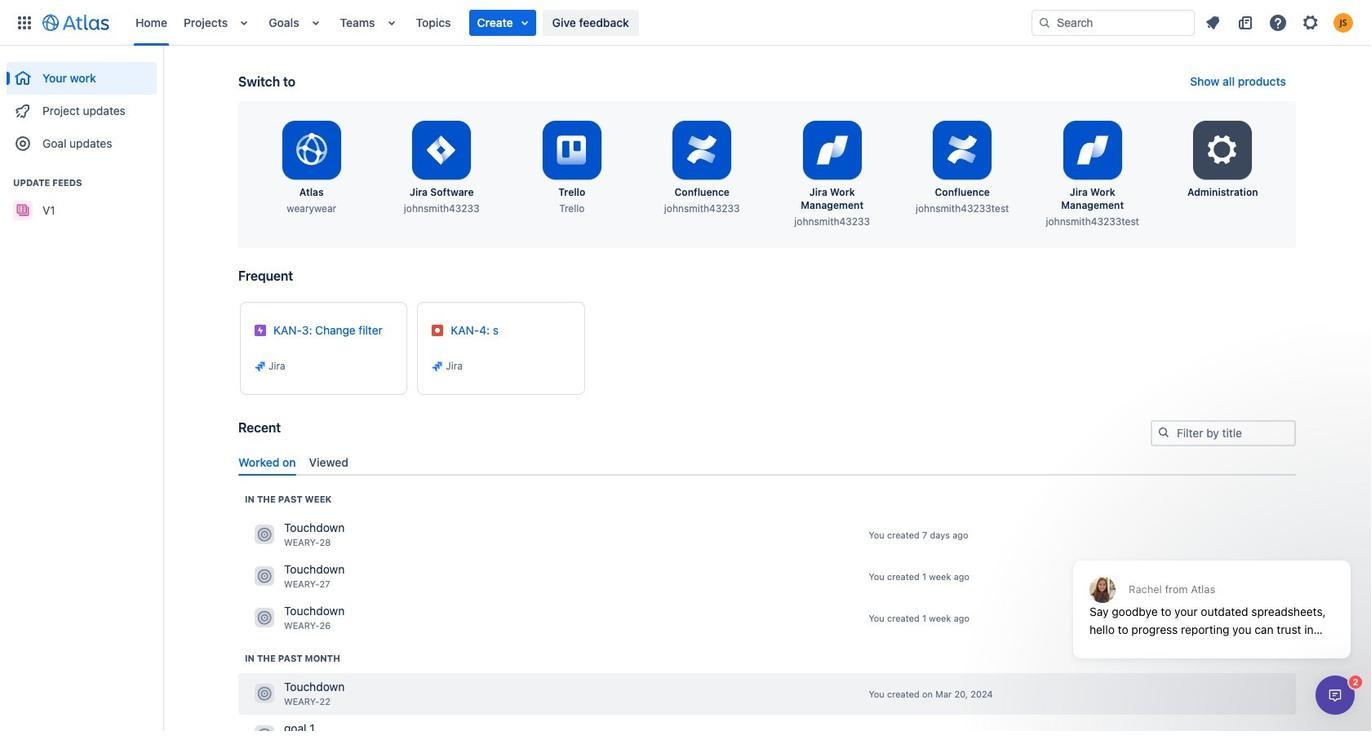 Task type: describe. For each thing, give the bounding box(es) containing it.
search image
[[1038, 16, 1051, 29]]

settings image
[[1301, 13, 1321, 32]]

1 horizontal spatial list
[[1198, 9, 1361, 36]]

account image
[[1334, 13, 1353, 32]]

1 group from the top
[[7, 46, 157, 165]]

1 vertical spatial dialog
[[1316, 676, 1355, 715]]

top element
[[10, 0, 1032, 45]]

help image
[[1268, 13, 1288, 32]]

0 horizontal spatial list
[[127, 0, 1032, 45]]

2 group from the top
[[7, 160, 157, 232]]

townsquare image for first townsquare image from the bottom of the page
[[255, 726, 274, 731]]

Search field
[[1032, 9, 1195, 36]]

notifications image
[[1203, 13, 1223, 32]]



Task type: vqa. For each thing, say whether or not it's contained in the screenshot.
Close banner icon
no



Task type: locate. For each thing, give the bounding box(es) containing it.
Filter by title field
[[1152, 422, 1294, 445]]

townsquare image
[[255, 567, 274, 586], [255, 608, 274, 628], [255, 726, 274, 731]]

0 vertical spatial townsquare image
[[255, 567, 274, 586]]

townsquare image for second townsquare image from the bottom of the page
[[255, 567, 274, 586]]

0 vertical spatial dialog
[[1065, 521, 1359, 671]]

tab list
[[232, 449, 1303, 476]]

1 vertical spatial heading
[[245, 493, 332, 506]]

2 townsquare image from the top
[[255, 684, 274, 704]]

2 vertical spatial heading
[[245, 652, 340, 665]]

1 vertical spatial townsquare image
[[255, 608, 274, 628]]

None search field
[[1032, 9, 1195, 36]]

2 townsquare image from the top
[[255, 608, 274, 628]]

jira image
[[254, 360, 267, 373], [254, 360, 267, 373], [431, 360, 444, 373], [431, 360, 444, 373]]

heading
[[7, 176, 157, 189], [245, 493, 332, 506], [245, 652, 340, 665]]

heading for second townsquare image from the bottom of the page
[[245, 493, 332, 506]]

group
[[7, 46, 157, 165], [7, 160, 157, 232]]

banner
[[0, 0, 1371, 46]]

search image
[[1157, 426, 1170, 439]]

settings image
[[1203, 131, 1242, 170]]

2 vertical spatial townsquare image
[[255, 726, 274, 731]]

townsquare image
[[255, 525, 274, 545], [255, 684, 274, 704]]

heading for first townsquare image from the bottom of the page
[[245, 652, 340, 665]]

list
[[127, 0, 1032, 45], [1198, 9, 1361, 36]]

1 townsquare image from the top
[[255, 525, 274, 545]]

dialog
[[1065, 521, 1359, 671], [1316, 676, 1355, 715]]

3 townsquare image from the top
[[255, 726, 274, 731]]

1 townsquare image from the top
[[255, 567, 274, 586]]

0 vertical spatial heading
[[7, 176, 157, 189]]

0 vertical spatial townsquare image
[[255, 525, 274, 545]]

list item inside list
[[469, 9, 536, 36]]

1 vertical spatial townsquare image
[[255, 684, 274, 704]]

list item
[[469, 9, 536, 36]]

switch to... image
[[15, 13, 34, 32]]



